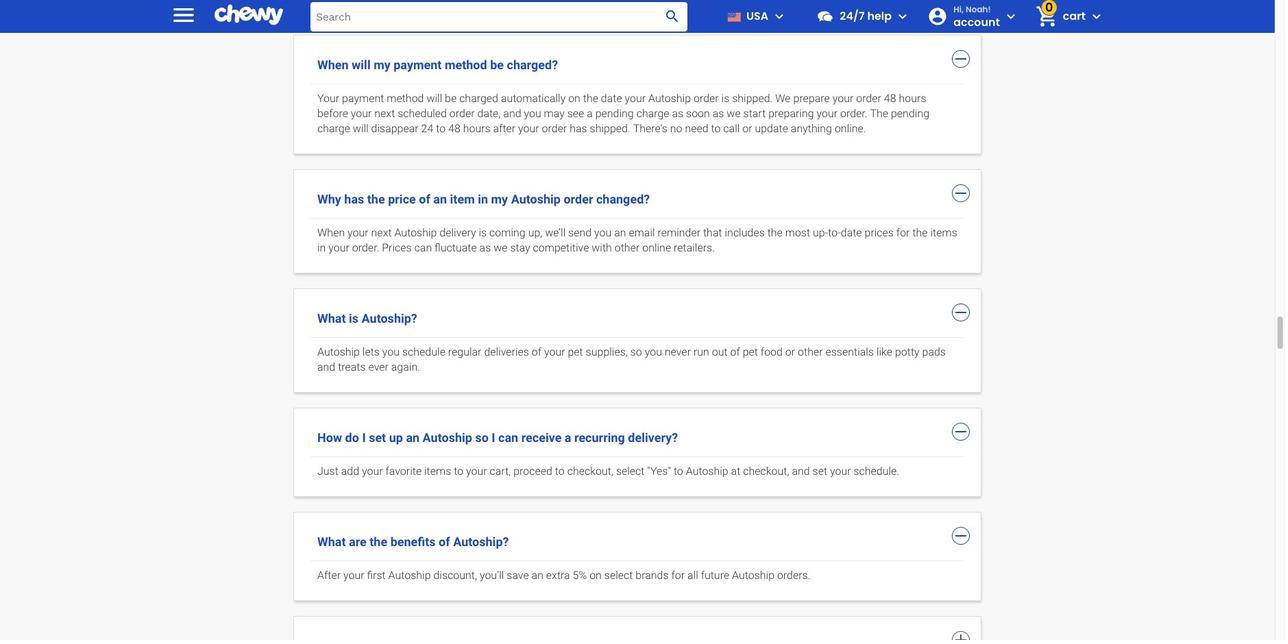 Task type: describe. For each thing, give the bounding box(es) containing it.
again.
[[391, 361, 420, 374]]

automatically
[[501, 92, 566, 105]]

2 checkout, from the left
[[743, 465, 790, 478]]

essentials
[[826, 346, 874, 359]]

regular
[[448, 346, 482, 359]]

autoship lets you schedule regular deliveries of your pet supplies, so you never run out of pet food or other essentials like potty pads and treats ever again.
[[317, 346, 946, 374]]

next inside order is shipped. we prepare your order 48 hours before your next scheduled order date, and you may see a pending charge as soon as we start preparing your order.
[[375, 107, 395, 120]]

will for be
[[427, 92, 442, 105]]

account
[[954, 14, 1000, 30]]

2 i from the left
[[492, 431, 495, 445]]

soon
[[686, 107, 710, 120]]

help menu image
[[895, 8, 911, 25]]

run
[[694, 346, 710, 359]]

autoship left at
[[686, 465, 729, 478]]

scheduled
[[398, 107, 447, 120]]

1 vertical spatial can
[[499, 431, 518, 445]]

may
[[544, 107, 565, 120]]

pads
[[923, 346, 946, 359]]

your inside delivery is coming up, we'll send you an email reminder that includes the most up-to-date prices for the items in your order. prices can fluctuate as we stay competitive with other online retailers.
[[329, 241, 350, 254]]

0 vertical spatial payment
[[394, 58, 442, 72]]

0 horizontal spatial method
[[387, 92, 424, 105]]

online
[[643, 241, 671, 254]]

we inside delivery is coming up, we'll send you an email reminder that includes the most up-to-date prices for the items in your order. prices can fluctuate as we stay competitive with other online retailers.
[[494, 241, 508, 254]]

you left never
[[645, 346, 662, 359]]

item
[[450, 192, 475, 206]]

discount,
[[434, 569, 477, 582]]

save
[[507, 569, 529, 582]]

autoship right future
[[732, 569, 775, 582]]

why
[[317, 192, 341, 206]]

autoship right first
[[388, 569, 431, 582]]

the right prices
[[913, 226, 928, 239]]

how
[[317, 431, 342, 445]]

delivery?
[[628, 431, 678, 445]]

an right save
[[532, 569, 544, 582]]

usa button
[[722, 0, 788, 33]]

items image
[[1035, 4, 1059, 29]]

schedule
[[402, 346, 446, 359]]

after your order has shipped
[[493, 122, 628, 135]]

1 i from the left
[[362, 431, 366, 445]]

to-
[[828, 226, 841, 239]]

of right deliveries on the bottom
[[532, 346, 542, 359]]

anything
[[791, 122, 832, 135]]

changed?
[[596, 192, 650, 206]]

update
[[755, 122, 789, 135]]

.
[[628, 122, 631, 135]]

order. inside order is shipped. we prepare your order 48 hours before your next scheduled order date, and you may see a pending charge as soon as we start preparing your order.
[[841, 107, 868, 120]]

recurring
[[575, 431, 625, 445]]

first
[[367, 569, 386, 582]]

how do i set up an autoship so i can receive a recurring delivery?
[[317, 431, 678, 445]]

0 vertical spatial my
[[374, 58, 391, 72]]

2 vertical spatial and
[[792, 465, 810, 478]]

retailers.
[[674, 241, 715, 254]]

to left the cart,
[[454, 465, 464, 478]]

like
[[877, 346, 893, 359]]

proceed
[[514, 465, 553, 478]]

stay
[[510, 241, 531, 254]]

that
[[703, 226, 722, 239]]

up
[[389, 431, 403, 445]]

your payment method will be charged automatically on the date your autoship
[[317, 92, 691, 105]]

usa
[[747, 8, 769, 24]]

and inside the autoship lets you schedule regular deliveries of your pet supplies, so you never run out of pet food or other essentials like potty pads and treats ever again.
[[317, 361, 335, 374]]

receive
[[522, 431, 562, 445]]

potty
[[895, 346, 920, 359]]

ever
[[369, 361, 389, 374]]

what for what is autoship?
[[317, 311, 346, 326]]

0 horizontal spatial menu image
[[170, 1, 197, 28]]

are
[[349, 535, 367, 549]]

1 vertical spatial be
[[445, 92, 457, 105]]

supplies,
[[586, 346, 628, 359]]

shipped.
[[732, 92, 773, 105]]

1 horizontal spatial in
[[478, 192, 488, 206]]

send
[[568, 226, 592, 239]]

competitive
[[533, 241, 589, 254]]

preparing
[[769, 107, 814, 120]]

0 horizontal spatial has
[[344, 192, 364, 206]]

0 vertical spatial on
[[569, 92, 581, 105]]

menu image inside 'usa' popup button
[[772, 8, 788, 25]]

hi,
[[954, 3, 964, 15]]

before
[[317, 107, 348, 120]]

"yes"
[[648, 465, 671, 478]]

brands
[[636, 569, 669, 582]]

no
[[670, 122, 683, 135]]

hours for to
[[463, 122, 491, 135]]

prepare
[[794, 92, 830, 105]]

autoship up "no"
[[649, 92, 691, 105]]

charge inside he pending charge will disappear 24 to 48 hours
[[317, 122, 350, 135]]

what is autoship?
[[317, 311, 417, 326]]

after
[[317, 569, 341, 582]]

coming
[[490, 226, 526, 239]]

autoship inside the autoship lets you schedule regular deliveries of your pet supplies, so you never run out of pet food or other essentials like potty pads and treats ever again.
[[317, 346, 360, 359]]

see
[[568, 107, 584, 120]]

will for disappear
[[353, 122, 369, 135]]

so inside the autoship lets you schedule regular deliveries of your pet supplies, so you never run out of pet food or other essentials like potty pads and treats ever again.
[[631, 346, 642, 359]]

and inside order is shipped. we prepare your order 48 hours before your next scheduled order date, and you may see a pending charge as soon as we start preparing your order.
[[503, 107, 522, 120]]

to right "yes"
[[674, 465, 684, 478]]

t
[[868, 107, 877, 120]]

charged
[[459, 92, 498, 105]]

0 horizontal spatial so
[[475, 431, 489, 445]]

when for when will my payment method be charged?
[[317, 58, 349, 72]]

order up the t
[[857, 92, 882, 105]]

is for order
[[722, 92, 730, 105]]

0 vertical spatial method
[[445, 58, 487, 72]]

5%
[[573, 569, 587, 582]]

pending inside order is shipped. we prepare your order 48 hours before your next scheduled order date, and you may see a pending charge as soon as we start preparing your order.
[[596, 107, 634, 120]]

do
[[345, 431, 359, 445]]

includes
[[725, 226, 765, 239]]

after
[[493, 122, 516, 135]]

date
[[841, 226, 862, 239]]

1 horizontal spatial on
[[590, 569, 602, 582]]

up,
[[528, 226, 543, 239]]

you'll
[[480, 569, 504, 582]]

orders.
[[777, 569, 811, 582]]

prices
[[382, 241, 412, 254]]

1 horizontal spatial as
[[672, 107, 684, 120]]

food
[[761, 346, 783, 359]]

Search text field
[[311, 2, 688, 31]]

48 for order
[[884, 92, 897, 105]]

lets
[[363, 346, 380, 359]]

charge inside order is shipped. we prepare your order 48 hours before your next scheduled order date, and you may see a pending charge as soon as we start preparing your order.
[[637, 107, 670, 120]]

delivery
[[440, 226, 476, 239]]

you inside order is shipped. we prepare your order 48 hours before your next scheduled order date, and you may see a pending charge as soon as we start preparing your order.
[[524, 107, 541, 120]]

online.
[[835, 122, 866, 135]]

to left call
[[711, 122, 721, 135]]

just add your favorite items to your cart, proceed to checkout, select "yes" to autoship at checkout, and set your schedule.
[[317, 465, 900, 478]]

1 vertical spatial for
[[672, 569, 685, 582]]

the right are
[[370, 535, 388, 549]]

help
[[868, 8, 892, 24]]

shipped
[[590, 122, 628, 135]]

cart,
[[490, 465, 511, 478]]

chewy support image
[[817, 8, 835, 25]]

fluctuate
[[435, 241, 477, 254]]

order down charged
[[450, 107, 475, 120]]

benefits
[[391, 535, 436, 549]]

1 horizontal spatial autoship?
[[453, 535, 509, 549]]

order up send at the left of the page
[[564, 192, 593, 206]]

after your first autoship discount, you'll save an extra 5% on select brands for all future autoship orders.
[[317, 569, 811, 582]]

of right price
[[419, 192, 431, 206]]

you inside delivery is coming up, we'll send you an email reminder that includes the most up-to-date prices for the items in your order. prices can fluctuate as we stay competitive with other online retailers.
[[595, 226, 612, 239]]



Task type: locate. For each thing, give the bounding box(es) containing it.
1 horizontal spatial payment
[[394, 58, 442, 72]]

autoship up prices
[[395, 226, 437, 239]]

select for how do i set up an autoship so i can receive a recurring delivery?
[[616, 465, 645, 478]]

1 horizontal spatial can
[[499, 431, 518, 445]]

your
[[833, 92, 854, 105], [351, 107, 372, 120], [817, 107, 838, 120], [518, 122, 539, 135], [348, 226, 369, 239], [329, 241, 350, 254], [544, 346, 565, 359], [362, 465, 383, 478], [466, 465, 487, 478], [830, 465, 851, 478], [344, 569, 365, 582]]

1 vertical spatial items
[[424, 465, 451, 478]]

just
[[317, 465, 339, 478]]

to right proceed
[[555, 465, 565, 478]]

1 horizontal spatial order.
[[841, 107, 868, 120]]

autoship
[[649, 92, 691, 105], [511, 192, 561, 206], [395, 226, 437, 239], [317, 346, 360, 359], [423, 431, 472, 445], [686, 465, 729, 478], [388, 569, 431, 582], [732, 569, 775, 582]]

so left the receive on the bottom left of page
[[475, 431, 489, 445]]

select left brands
[[605, 569, 633, 582]]

1 vertical spatial a
[[565, 431, 572, 445]]

2 what from the top
[[317, 535, 346, 549]]

why has the price of an item in my autoship order changed?
[[317, 192, 650, 206]]

when will my payment method be charged?
[[317, 58, 558, 72]]

of
[[419, 192, 431, 206], [532, 346, 542, 359], [731, 346, 740, 359], [439, 535, 450, 549]]

is left "coming"
[[479, 226, 487, 239]]

my up "coming"
[[491, 192, 508, 206]]

of right benefits
[[439, 535, 450, 549]]

1 horizontal spatial pet
[[743, 346, 758, 359]]

method up charged
[[445, 58, 487, 72]]

a right see
[[587, 107, 593, 120]]

1 horizontal spatial and
[[503, 107, 522, 120]]

can inside delivery is coming up, we'll send you an email reminder that includes the most up-to-date prices for the items in your order. prices can fluctuate as we stay competitive with other online retailers.
[[415, 241, 432, 254]]

menu image left the chewy home image
[[170, 1, 197, 28]]

will inside he pending charge will disappear 24 to 48 hours
[[353, 122, 369, 135]]

0 vertical spatial is
[[722, 92, 730, 105]]

0 horizontal spatial payment
[[342, 92, 384, 105]]

for inside delivery is coming up, we'll send you an email reminder that includes the most up-to-date prices for the items in your order. prices can fluctuate as we stay competitive with other online retailers.
[[897, 226, 910, 239]]

order down may
[[542, 122, 567, 135]]

select left "yes"
[[616, 465, 645, 478]]

1 horizontal spatial a
[[587, 107, 593, 120]]

1 horizontal spatial charge
[[637, 107, 670, 120]]

to inside he pending charge will disappear 24 to 48 hours
[[436, 122, 446, 135]]

1 what from the top
[[317, 311, 346, 326]]

hours inside order is shipped. we prepare your order 48 hours before your next scheduled order date, and you may see a pending charge as soon as we start preparing your order.
[[899, 92, 927, 105]]

is inside delivery is coming up, we'll send you an email reminder that includes the most up-to-date prices for the items in your order. prices can fluctuate as we stay competitive with other online retailers.
[[479, 226, 487, 239]]

pending
[[596, 107, 634, 120], [891, 107, 930, 120]]

other down email
[[615, 241, 640, 254]]

0 horizontal spatial 48
[[448, 122, 461, 135]]

other right the food
[[798, 346, 823, 359]]

what up treats
[[317, 311, 346, 326]]

be up 'your payment method will be charged automatically on the date your autoship'
[[490, 58, 504, 72]]

48 inside he pending charge will disappear 24 to 48 hours
[[448, 122, 461, 135]]

when
[[317, 58, 349, 72], [317, 226, 345, 239]]

a right the receive on the bottom left of page
[[565, 431, 572, 445]]

be left charged
[[445, 92, 457, 105]]

other inside delivery is coming up, we'll send you an email reminder that includes the most up-to-date prices for the items in your order. prices can fluctuate as we stay competitive with other online retailers.
[[615, 241, 640, 254]]

0 vertical spatial charge
[[637, 107, 670, 120]]

has down see
[[570, 122, 587, 135]]

2 vertical spatial will
[[353, 122, 369, 135]]

in inside delivery is coming up, we'll send you an email reminder that includes the most up-to-date prices for the items in your order. prices can fluctuate as we stay competitive with other online retailers.
[[317, 241, 326, 254]]

1 vertical spatial 48
[[448, 122, 461, 135]]

an left item
[[434, 192, 447, 206]]

and right at
[[792, 465, 810, 478]]

1 horizontal spatial method
[[445, 58, 487, 72]]

1 horizontal spatial be
[[490, 58, 504, 72]]

2 horizontal spatial as
[[713, 107, 724, 120]]

on right "5%"
[[590, 569, 602, 582]]

24/7 help
[[840, 8, 892, 24]]

0 vertical spatial will
[[352, 58, 371, 72]]

0 vertical spatial be
[[490, 58, 504, 72]]

we'll
[[545, 226, 566, 239]]

2 horizontal spatial is
[[722, 92, 730, 105]]

1 horizontal spatial hours
[[899, 92, 927, 105]]

i up the cart,
[[492, 431, 495, 445]]

autoship?
[[362, 311, 417, 326], [453, 535, 509, 549]]

pet left supplies,
[[568, 346, 583, 359]]

when your next
[[317, 226, 392, 239]]

there's
[[633, 122, 668, 135]]

charge down before
[[317, 122, 350, 135]]

1 checkout, from the left
[[568, 465, 614, 478]]

Product search field
[[311, 2, 688, 31]]

payment up before
[[342, 92, 384, 105]]

a inside order is shipped. we prepare your order 48 hours before your next scheduled order date, and you may see a pending charge as soon as we start preparing your order.
[[587, 107, 593, 120]]

payment up scheduled
[[394, 58, 442, 72]]

0 vertical spatial items
[[931, 226, 958, 239]]

0 vertical spatial hours
[[899, 92, 927, 105]]

1 vertical spatial charge
[[317, 122, 350, 135]]

checkout,
[[568, 465, 614, 478], [743, 465, 790, 478]]

2 pet from the left
[[743, 346, 758, 359]]

we up call
[[727, 107, 741, 120]]

2 pending from the left
[[891, 107, 930, 120]]

has right the why
[[344, 192, 364, 206]]

the up see
[[583, 92, 599, 105]]

0 vertical spatial has
[[570, 122, 587, 135]]

chewy home image
[[215, 0, 283, 30]]

what for what are the benefits of autoship?
[[317, 535, 346, 549]]

for
[[897, 226, 910, 239], [672, 569, 685, 582]]

0 horizontal spatial other
[[615, 241, 640, 254]]

pet
[[568, 346, 583, 359], [743, 346, 758, 359]]

and up after
[[503, 107, 522, 120]]

0 horizontal spatial a
[[565, 431, 572, 445]]

2 horizontal spatial and
[[792, 465, 810, 478]]

items right prices
[[931, 226, 958, 239]]

is inside order is shipped. we prepare your order 48 hours before your next scheduled order date, and you may see a pending charge as soon as we start preparing your order.
[[722, 92, 730, 105]]

0 horizontal spatial hours
[[463, 122, 491, 135]]

is for delivery
[[479, 226, 487, 239]]

and left treats
[[317, 361, 335, 374]]

autoship? up lets
[[362, 311, 417, 326]]

as
[[672, 107, 684, 120], [713, 107, 724, 120], [480, 241, 491, 254]]

48 for to
[[448, 122, 461, 135]]

on up see
[[569, 92, 581, 105]]

48 right 24 at the left of page
[[448, 122, 461, 135]]

1 horizontal spatial has
[[570, 122, 587, 135]]

0 vertical spatial or
[[743, 122, 753, 135]]

i right do
[[362, 431, 366, 445]]

future
[[701, 569, 730, 582]]

method
[[445, 58, 487, 72], [387, 92, 424, 105]]

0 vertical spatial and
[[503, 107, 522, 120]]

method up scheduled
[[387, 92, 424, 105]]

0 vertical spatial autoship?
[[362, 311, 417, 326]]

he
[[877, 107, 889, 120]]

can left the receive on the bottom left of page
[[499, 431, 518, 445]]

set left schedule.
[[813, 465, 828, 478]]

0 horizontal spatial autoship?
[[362, 311, 417, 326]]

0 vertical spatial set
[[369, 431, 386, 445]]

1 vertical spatial will
[[427, 92, 442, 105]]

0 horizontal spatial or
[[743, 122, 753, 135]]

we
[[727, 107, 741, 120], [494, 241, 508, 254]]

2 vertical spatial is
[[349, 311, 359, 326]]

48 inside order is shipped. we prepare your order 48 hours before your next scheduled order date, and you may see a pending charge as soon as we start preparing your order.
[[884, 92, 897, 105]]

0 horizontal spatial set
[[369, 431, 386, 445]]

we down "coming"
[[494, 241, 508, 254]]

0 horizontal spatial pet
[[568, 346, 583, 359]]

charge up there's
[[637, 107, 670, 120]]

submit search image
[[665, 8, 681, 25]]

order. inside delivery is coming up, we'll send you an email reminder that includes the most up-to-date prices for the items in your order. prices can fluctuate as we stay competitive with other online retailers.
[[352, 241, 379, 254]]

checkout, right at
[[743, 465, 790, 478]]

my up the disappear at left
[[374, 58, 391, 72]]

order. up the online.
[[841, 107, 868, 120]]

set left up at the bottom
[[369, 431, 386, 445]]

0 horizontal spatial can
[[415, 241, 432, 254]]

in
[[478, 192, 488, 206], [317, 241, 326, 254]]

you up ever
[[383, 346, 400, 359]]

cart menu image
[[1089, 8, 1105, 25]]

charged?
[[507, 58, 558, 72]]

hours inside he pending charge will disappear 24 to 48 hours
[[463, 122, 491, 135]]

1 vertical spatial my
[[491, 192, 508, 206]]

in down "when your next"
[[317, 241, 326, 254]]

on
[[569, 92, 581, 105], [590, 569, 602, 582]]

price
[[388, 192, 416, 206]]

hi, noah! account
[[954, 3, 1000, 30]]

an right up at the bottom
[[406, 431, 420, 445]]

need
[[685, 122, 709, 135]]

treats
[[338, 361, 366, 374]]

deliveries
[[484, 346, 529, 359]]

cart link
[[1030, 0, 1086, 33]]

0 vertical spatial when
[[317, 58, 349, 72]]

set
[[369, 431, 386, 445], [813, 465, 828, 478]]

when down the why
[[317, 226, 345, 239]]

most
[[786, 226, 811, 239]]

1 vertical spatial other
[[798, 346, 823, 359]]

select for what are the benefits of autoship?
[[605, 569, 633, 582]]

1 horizontal spatial menu image
[[772, 8, 788, 25]]

to
[[436, 122, 446, 135], [711, 122, 721, 135], [454, 465, 464, 478], [555, 465, 565, 478], [674, 465, 684, 478]]

or right the food
[[786, 346, 796, 359]]

1 horizontal spatial so
[[631, 346, 642, 359]]

for right prices
[[897, 226, 910, 239]]

extra
[[546, 569, 570, 582]]

1 vertical spatial next
[[371, 226, 392, 239]]

be
[[490, 58, 504, 72], [445, 92, 457, 105]]

favorite
[[386, 465, 422, 478]]

1 horizontal spatial or
[[786, 346, 796, 359]]

0 vertical spatial order.
[[841, 107, 868, 120]]

1 when from the top
[[317, 58, 349, 72]]

is for what
[[349, 311, 359, 326]]

1 vertical spatial payment
[[342, 92, 384, 105]]

he pending charge will disappear 24 to 48 hours
[[317, 107, 930, 135]]

1 pet from the left
[[568, 346, 583, 359]]

we
[[776, 92, 791, 105]]

hours for order
[[899, 92, 927, 105]]

the left most
[[768, 226, 783, 239]]

as up call
[[713, 107, 724, 120]]

1 vertical spatial order.
[[352, 241, 379, 254]]

0 horizontal spatial on
[[569, 92, 581, 105]]

0 horizontal spatial pending
[[596, 107, 634, 120]]

1 vertical spatial select
[[605, 569, 633, 582]]

pet left the food
[[743, 346, 758, 359]]

your
[[317, 92, 340, 105]]

or
[[743, 122, 753, 135], [786, 346, 796, 359]]

order up soon
[[694, 92, 719, 105]]

pending inside he pending charge will disappear 24 to 48 hours
[[891, 107, 930, 120]]

call
[[724, 122, 740, 135]]

as up "no"
[[672, 107, 684, 120]]

next up prices
[[371, 226, 392, 239]]

0 horizontal spatial order.
[[352, 241, 379, 254]]

account menu image
[[1003, 8, 1020, 25]]

1 pending from the left
[[596, 107, 634, 120]]

1 vertical spatial hours
[[463, 122, 491, 135]]

as down "coming"
[[480, 241, 491, 254]]

1 vertical spatial we
[[494, 241, 508, 254]]

items
[[931, 226, 958, 239], [424, 465, 451, 478]]

autoship up treats
[[317, 346, 360, 359]]

0 vertical spatial can
[[415, 241, 432, 254]]

when for when your next
[[317, 226, 345, 239]]

an left email
[[614, 226, 626, 239]]

out
[[712, 346, 728, 359]]

1 horizontal spatial other
[[798, 346, 823, 359]]

1 horizontal spatial for
[[897, 226, 910, 239]]

with
[[592, 241, 612, 254]]

1 horizontal spatial 48
[[884, 92, 897, 105]]

24/7
[[840, 8, 865, 24]]

1 vertical spatial what
[[317, 535, 346, 549]]

1 horizontal spatial checkout,
[[743, 465, 790, 478]]

autoship? up you'll at left bottom
[[453, 535, 509, 549]]

email
[[629, 226, 655, 239]]

pending up shipped
[[596, 107, 634, 120]]

0 horizontal spatial and
[[317, 361, 335, 374]]

1 vertical spatial autoship?
[[453, 535, 509, 549]]

0 horizontal spatial in
[[317, 241, 326, 254]]

so right supplies,
[[631, 346, 642, 359]]

menu image right usa
[[772, 8, 788, 25]]

1 vertical spatial or
[[786, 346, 796, 359]]

48 up he
[[884, 92, 897, 105]]

you down automatically
[[524, 107, 541, 120]]

autoship up up, at the top left of page
[[511, 192, 561, 206]]

pending right he
[[891, 107, 930, 120]]

1 vertical spatial method
[[387, 92, 424, 105]]

or right call
[[743, 122, 753, 135]]

start
[[744, 107, 766, 120]]

1 horizontal spatial my
[[491, 192, 508, 206]]

0 vertical spatial other
[[615, 241, 640, 254]]

is left shipped.
[[722, 92, 730, 105]]

we inside order is shipped. we prepare your order 48 hours before your next scheduled order date, and you may see a pending charge as soon as we start preparing your order.
[[727, 107, 741, 120]]

up-
[[813, 226, 828, 239]]

0 horizontal spatial be
[[445, 92, 457, 105]]

reminder
[[658, 226, 701, 239]]

add
[[341, 465, 359, 478]]

hours
[[899, 92, 927, 105], [463, 122, 491, 135]]

as inside delivery is coming up, we'll send you an email reminder that includes the most up-to-date prices for the items in your order. prices can fluctuate as we stay competitive with other online retailers.
[[480, 241, 491, 254]]

items right favorite
[[424, 465, 451, 478]]

0 vertical spatial in
[[478, 192, 488, 206]]

when up 'your'
[[317, 58, 349, 72]]

the left price
[[367, 192, 385, 206]]

an inside delivery is coming up, we'll send you an email reminder that includes the most up-to-date prices for the items in your order. prices can fluctuate as we stay competitive with other online retailers.
[[614, 226, 626, 239]]

menu image
[[170, 1, 197, 28], [772, 8, 788, 25]]

other
[[615, 241, 640, 254], [798, 346, 823, 359]]

so
[[631, 346, 642, 359], [475, 431, 489, 445]]

1 horizontal spatial is
[[479, 226, 487, 239]]

to right 24 at the left of page
[[436, 122, 446, 135]]

what left are
[[317, 535, 346, 549]]

select
[[616, 465, 645, 478], [605, 569, 633, 582]]

your inside the autoship lets you schedule regular deliveries of your pet supplies, so you never run out of pet food or other essentials like potty pads and treats ever again.
[[544, 346, 565, 359]]

order is shipped. we prepare your order 48 hours before your next scheduled order date, and you may see a pending charge as soon as we start preparing your order.
[[317, 92, 927, 120]]

autoship right up at the bottom
[[423, 431, 472, 445]]

can right prices
[[415, 241, 432, 254]]

0 vertical spatial for
[[897, 226, 910, 239]]

0 horizontal spatial checkout,
[[568, 465, 614, 478]]

next up the disappear at left
[[375, 107, 395, 120]]

next
[[375, 107, 395, 120], [371, 226, 392, 239]]

date,
[[478, 107, 501, 120]]

0 vertical spatial what
[[317, 311, 346, 326]]

0 vertical spatial next
[[375, 107, 395, 120]]

0 horizontal spatial my
[[374, 58, 391, 72]]

never
[[665, 346, 691, 359]]

0 vertical spatial select
[[616, 465, 645, 478]]

of right out
[[731, 346, 740, 359]]

2 when from the top
[[317, 226, 345, 239]]

is up treats
[[349, 311, 359, 326]]

in right item
[[478, 192, 488, 206]]

for left all
[[672, 569, 685, 582]]

checkout, down recurring
[[568, 465, 614, 478]]

what are the benefits of autoship?
[[317, 535, 509, 549]]

order. down "when your next"
[[352, 241, 379, 254]]

1 horizontal spatial set
[[813, 465, 828, 478]]

0 vertical spatial we
[[727, 107, 741, 120]]

delivery is coming up, we'll send you an email reminder that includes the most up-to-date prices for the items in your order. prices can fluctuate as we stay competitive with other online retailers.
[[317, 226, 958, 254]]

items inside delivery is coming up, we'll send you an email reminder that includes the most up-to-date prices for the items in your order. prices can fluctuate as we stay competitive with other online retailers.
[[931, 226, 958, 239]]

you up with at top left
[[595, 226, 612, 239]]

or inside the autoship lets you schedule regular deliveries of your pet supplies, so you never run out of pet food or other essentials like potty pads and treats ever again.
[[786, 346, 796, 359]]

1 vertical spatial on
[[590, 569, 602, 582]]

other inside the autoship lets you schedule regular deliveries of your pet supplies, so you never run out of pet food or other essentials like potty pads and treats ever again.
[[798, 346, 823, 359]]

1 vertical spatial and
[[317, 361, 335, 374]]

1 vertical spatial set
[[813, 465, 828, 478]]

0 horizontal spatial is
[[349, 311, 359, 326]]

1 horizontal spatial we
[[727, 107, 741, 120]]

1 vertical spatial so
[[475, 431, 489, 445]]

24
[[421, 122, 434, 135]]



Task type: vqa. For each thing, say whether or not it's contained in the screenshot.
Meat
no



